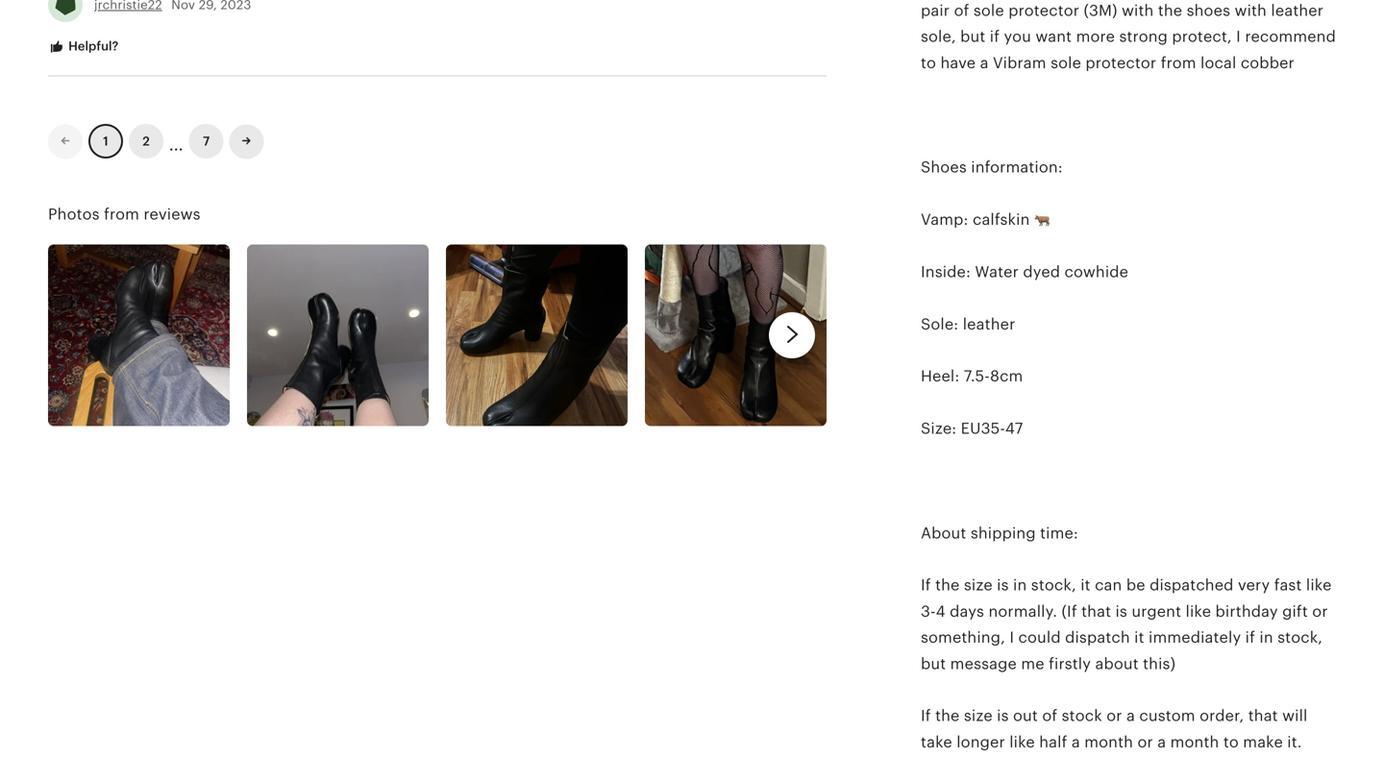 Task type: vqa. For each thing, say whether or not it's contained in the screenshot.
the Search for anything text field
no



Task type: locate. For each thing, give the bounding box(es) containing it.
0 vertical spatial if
[[921, 577, 931, 594]]

2 size from the top
[[964, 708, 993, 725]]

if up 3-
[[921, 577, 931, 594]]

0 horizontal spatial like
[[1010, 734, 1035, 751]]

will
[[1283, 708, 1308, 725]]

a down the custom
[[1158, 734, 1167, 751]]

is up normally. on the right of page
[[997, 577, 1009, 594]]

like down out
[[1010, 734, 1035, 751]]

2 vertical spatial like
[[1010, 734, 1035, 751]]

sole: leather
[[921, 316, 1016, 333]]

the
[[936, 577, 960, 594], [936, 708, 960, 725]]

2 horizontal spatial or
[[1313, 603, 1329, 621]]

1 size from the top
[[964, 577, 993, 594]]

1 vertical spatial it
[[1135, 629, 1145, 647]]

in right if at the right bottom of page
[[1260, 629, 1274, 647]]

reviews
[[144, 206, 201, 223]]

leather
[[963, 316, 1016, 333]]

the inside if the size is in stock, it can be dispatched very fast like 3-4 days normally. (if that is urgent like birthday gift or something, i could dispatch it immediately if in stock, but message me firstly about this)
[[936, 577, 960, 594]]

7
[[203, 134, 210, 149]]

that
[[1082, 603, 1112, 621], [1249, 708, 1279, 725]]

0 vertical spatial or
[[1313, 603, 1329, 621]]

is left out
[[997, 708, 1009, 725]]

the for longer
[[936, 708, 960, 725]]

that up dispatch
[[1082, 603, 1112, 621]]

shoes
[[921, 159, 967, 176]]

like
[[1307, 577, 1332, 594], [1186, 603, 1212, 621], [1010, 734, 1035, 751]]

1 vertical spatial if
[[921, 708, 931, 725]]

if
[[921, 577, 931, 594], [921, 708, 931, 725]]

about shipping time:
[[921, 525, 1079, 542]]

if inside if the size is out of stock or a custom order, that will take longer like half a month or a month to make it.
[[921, 708, 931, 725]]

7.5-
[[964, 368, 990, 385]]

size inside if the size is out of stock or a custom order, that will take longer like half a month or a month to make it.
[[964, 708, 993, 725]]

it left can
[[1081, 577, 1091, 594]]

0 vertical spatial size
[[964, 577, 993, 594]]

size: eu35-47
[[921, 420, 1024, 438]]

in
[[1014, 577, 1027, 594], [1260, 629, 1274, 647]]

is inside if the size is out of stock or a custom order, that will take longer like half a month or a month to make it.
[[997, 708, 1009, 725]]

it
[[1081, 577, 1091, 594], [1135, 629, 1145, 647]]

2 horizontal spatial a
[[1158, 734, 1167, 751]]

if the size is out of stock or a custom order, that will take longer like half a month or a month to make it.
[[921, 708, 1308, 751]]

dispatch
[[1066, 629, 1131, 647]]

month left to
[[1171, 734, 1220, 751]]

dispatched
[[1150, 577, 1234, 594]]

1 the from the top
[[936, 577, 960, 594]]

inside: water dyed cowhide
[[921, 263, 1129, 281]]

0 horizontal spatial month
[[1085, 734, 1134, 751]]

vamp:
[[921, 211, 969, 228]]

47
[[1006, 420, 1024, 438]]

the inside if the size is out of stock or a custom order, that will take longer like half a month or a month to make it.
[[936, 708, 960, 725]]

1 vertical spatial like
[[1186, 603, 1212, 621]]

1 horizontal spatial like
[[1186, 603, 1212, 621]]

if for if the size is out of stock or a custom order, that will take longer like half a month or a month to make it.
[[921, 708, 931, 725]]

8cm
[[990, 368, 1024, 385]]

from
[[104, 206, 139, 223]]

stock, down gift
[[1278, 629, 1323, 647]]

stock,
[[1032, 577, 1077, 594], [1278, 629, 1323, 647]]

that inside if the size is out of stock or a custom order, that will take longer like half a month or a month to make it.
[[1249, 708, 1279, 725]]

it.
[[1288, 734, 1303, 751]]

stock, up the (if
[[1032, 577, 1077, 594]]

a left the custom
[[1127, 708, 1136, 725]]

2 vertical spatial is
[[997, 708, 1009, 725]]

0 vertical spatial stock,
[[1032, 577, 1077, 594]]

is for stock,
[[997, 577, 1009, 594]]

0 vertical spatial like
[[1307, 577, 1332, 594]]

0 vertical spatial is
[[997, 577, 1009, 594]]

fast
[[1275, 577, 1302, 594]]

4
[[936, 603, 946, 621]]

size up longer
[[964, 708, 993, 725]]

out
[[1014, 708, 1038, 725]]

2
[[143, 134, 150, 149]]

or inside if the size is in stock, it can be dispatched very fast like 3-4 days normally. (if that is urgent like birthday gift or something, i could dispatch it immediately if in stock, but message me firstly about this)
[[1313, 603, 1329, 621]]

the up take
[[936, 708, 960, 725]]

1 horizontal spatial month
[[1171, 734, 1220, 751]]

firstly
[[1049, 656, 1091, 673]]

1 horizontal spatial stock,
[[1278, 629, 1323, 647]]

is
[[997, 577, 1009, 594], [1116, 603, 1128, 621], [997, 708, 1009, 725]]

or down the custom
[[1138, 734, 1154, 751]]

or right gift
[[1313, 603, 1329, 621]]

size
[[964, 577, 993, 594], [964, 708, 993, 725]]

0 horizontal spatial or
[[1107, 708, 1123, 725]]

the up the 4
[[936, 577, 960, 594]]

0 vertical spatial it
[[1081, 577, 1091, 594]]

2 horizontal spatial like
[[1307, 577, 1332, 594]]

size up days
[[964, 577, 993, 594]]

or right "stock"
[[1107, 708, 1123, 725]]

in up normally. on the right of page
[[1014, 577, 1027, 594]]

or
[[1313, 603, 1329, 621], [1107, 708, 1123, 725], [1138, 734, 1154, 751]]

2 the from the top
[[936, 708, 960, 725]]

longer
[[957, 734, 1006, 751]]

could
[[1019, 629, 1061, 647]]

1 horizontal spatial that
[[1249, 708, 1279, 725]]

that inside if the size is in stock, it can be dispatched very fast like 3-4 days normally. (if that is urgent like birthday gift or something, i could dispatch it immediately if in stock, but message me firstly about this)
[[1082, 603, 1112, 621]]

1 horizontal spatial or
[[1138, 734, 1154, 751]]

that up make
[[1249, 708, 1279, 725]]

birthday
[[1216, 603, 1279, 621]]

like inside if the size is out of stock or a custom order, that will take longer like half a month or a month to make it.
[[1010, 734, 1035, 751]]

0 vertical spatial that
[[1082, 603, 1112, 621]]

1 horizontal spatial it
[[1135, 629, 1145, 647]]

1 horizontal spatial in
[[1260, 629, 1274, 647]]

0 vertical spatial the
[[936, 577, 960, 594]]

3-
[[921, 603, 936, 621]]

like up 'immediately'
[[1186, 603, 1212, 621]]

size inside if the size is in stock, it can be dispatched very fast like 3-4 days normally. (if that is urgent like birthday gift or something, i could dispatch it immediately if in stock, but message me firstly about this)
[[964, 577, 993, 594]]

1 vertical spatial that
[[1249, 708, 1279, 725]]

is down can
[[1116, 603, 1128, 621]]

helpful? button
[[34, 29, 133, 65]]

if inside if the size is in stock, it can be dispatched very fast like 3-4 days normally. (if that is urgent like birthday gift or something, i could dispatch it immediately if in stock, but message me firstly about this)
[[921, 577, 931, 594]]

if the size is in stock, it can be dispatched very fast like 3-4 days normally. (if that is urgent like birthday gift or something, i could dispatch it immediately if in stock, but message me firstly about this)
[[921, 577, 1332, 673]]

i
[[1010, 629, 1015, 647]]

heel:
[[921, 368, 960, 385]]

a right half
[[1072, 734, 1081, 751]]

order,
[[1200, 708, 1245, 725]]

month
[[1085, 734, 1134, 751], [1171, 734, 1220, 751]]

1 vertical spatial the
[[936, 708, 960, 725]]

it down urgent
[[1135, 629, 1145, 647]]

2 if from the top
[[921, 708, 931, 725]]

7 link
[[189, 124, 224, 159]]

1 vertical spatial or
[[1107, 708, 1123, 725]]

like right fast
[[1307, 577, 1332, 594]]

1 if from the top
[[921, 577, 931, 594]]

1 vertical spatial stock,
[[1278, 629, 1323, 647]]

2 link
[[129, 124, 163, 159]]

a
[[1127, 708, 1136, 725], [1072, 734, 1081, 751], [1158, 734, 1167, 751]]

be
[[1127, 577, 1146, 594]]

0 horizontal spatial in
[[1014, 577, 1027, 594]]

0 horizontal spatial that
[[1082, 603, 1112, 621]]

1 vertical spatial size
[[964, 708, 993, 725]]

month down "stock"
[[1085, 734, 1134, 751]]

if up take
[[921, 708, 931, 725]]

custom
[[1140, 708, 1196, 725]]



Task type: describe. For each thing, give the bounding box(es) containing it.
photos
[[48, 206, 100, 223]]

take
[[921, 734, 953, 751]]

make
[[1244, 734, 1284, 751]]

cowhide
[[1065, 263, 1129, 281]]

1 horizontal spatial a
[[1127, 708, 1136, 725]]

1 link
[[88, 124, 123, 159]]

of
[[1043, 708, 1058, 725]]

normally.
[[989, 603, 1058, 621]]

1 vertical spatial is
[[1116, 603, 1128, 621]]

🐂
[[1035, 211, 1050, 228]]

…
[[169, 127, 183, 156]]

the for 4
[[936, 577, 960, 594]]

eu35-
[[961, 420, 1006, 438]]

heel: 7.5-8cm
[[921, 368, 1024, 385]]

size for days
[[964, 577, 993, 594]]

sole:
[[921, 316, 959, 333]]

size:
[[921, 420, 957, 438]]

time:
[[1041, 525, 1079, 542]]

stock
[[1062, 708, 1103, 725]]

days
[[950, 603, 985, 621]]

0 horizontal spatial stock,
[[1032, 577, 1077, 594]]

shipping
[[971, 525, 1036, 542]]

if
[[1246, 629, 1256, 647]]

0 vertical spatial in
[[1014, 577, 1027, 594]]

size for like
[[964, 708, 993, 725]]

is for of
[[997, 708, 1009, 725]]

if for if the size is in stock, it can be dispatched very fast like 3-4 days normally. (if that is urgent like birthday gift or something, i could dispatch it immediately if in stock, but message me firstly about this)
[[921, 577, 931, 594]]

helpful?
[[65, 39, 119, 54]]

gift
[[1283, 603, 1309, 621]]

dyed
[[1023, 263, 1061, 281]]

but
[[921, 656, 946, 673]]

about
[[921, 525, 967, 542]]

1
[[103, 134, 108, 149]]

half
[[1040, 734, 1068, 751]]

0 horizontal spatial it
[[1081, 577, 1091, 594]]

very
[[1238, 577, 1271, 594]]

this)
[[1143, 656, 1176, 673]]

message
[[951, 656, 1017, 673]]

something,
[[921, 629, 1006, 647]]

inside:
[[921, 263, 971, 281]]

immediately
[[1149, 629, 1242, 647]]

calfskin
[[973, 211, 1030, 228]]

(if
[[1062, 603, 1078, 621]]

vamp: calfskin 🐂
[[921, 211, 1050, 228]]

2 month from the left
[[1171, 734, 1220, 751]]

about
[[1096, 656, 1139, 673]]

to
[[1224, 734, 1239, 751]]

can
[[1095, 577, 1123, 594]]

information:
[[971, 159, 1063, 176]]

urgent
[[1132, 603, 1182, 621]]

2 vertical spatial or
[[1138, 734, 1154, 751]]

1 month from the left
[[1085, 734, 1134, 751]]

photos from reviews
[[48, 206, 201, 223]]

1 vertical spatial in
[[1260, 629, 1274, 647]]

me
[[1022, 656, 1045, 673]]

water
[[975, 263, 1019, 281]]

0 horizontal spatial a
[[1072, 734, 1081, 751]]

shoes information:
[[921, 159, 1063, 176]]



